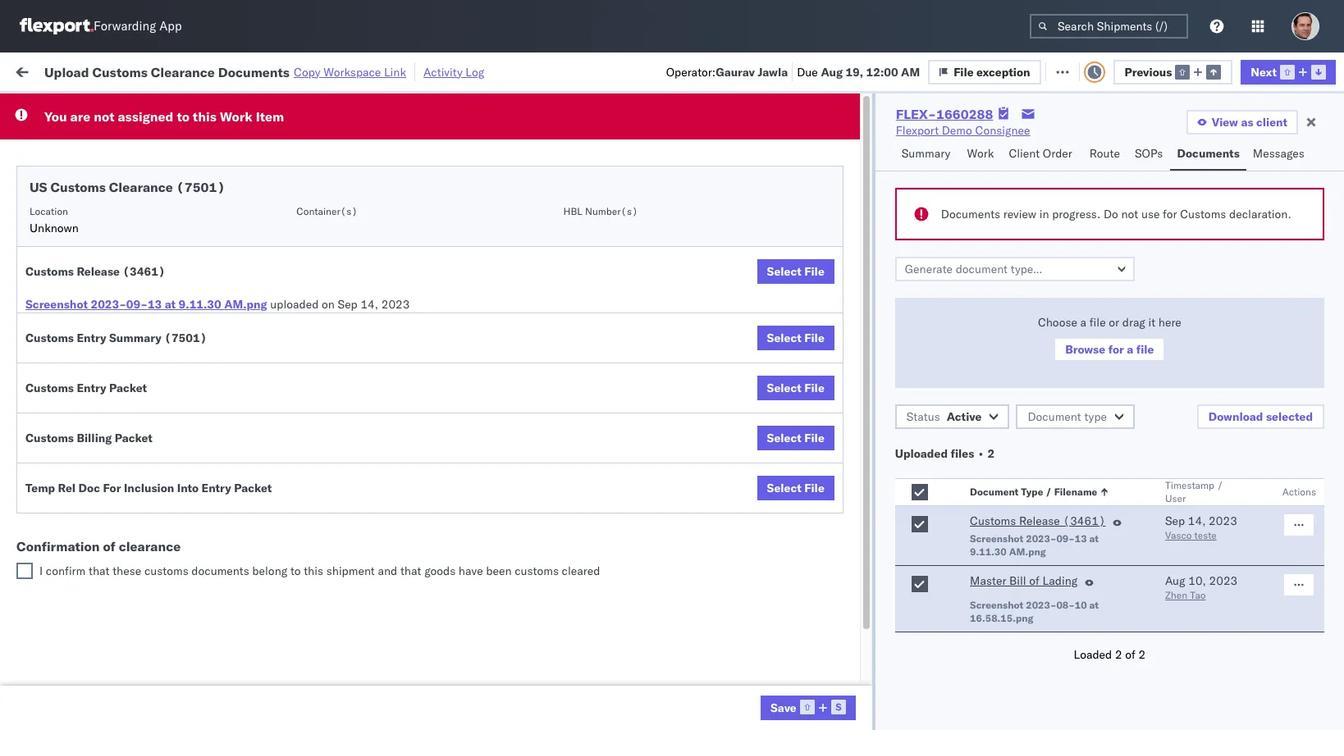 Task type: vqa. For each thing, say whether or not it's contained in the screenshot.
External (1)
no



Task type: locate. For each thing, give the bounding box(es) containing it.
1 1889466 from the top
[[941, 381, 991, 396]]

3 hlxu6269489, from the top
[[1098, 236, 1182, 251]]

(3461) inside customs release (3461) link
[[1063, 514, 1106, 528]]

3 11:59 pm pdt, nov 4, 2022 from the top
[[264, 237, 415, 251]]

flex-1846748 for the schedule pickup from los angeles, ca link for 4th the schedule pickup from los angeles, ca button from the bottom
[[906, 237, 991, 251]]

1 horizontal spatial consignee
[[975, 123, 1030, 138]]

upload down the netherlands
[[38, 661, 75, 676]]

jawla
[[758, 64, 788, 79]]

3 integration from the top
[[716, 670, 772, 685]]

schedule pickup from rotterdam, netherlands button
[[38, 588, 233, 622]]

1 vertical spatial a
[[1127, 342, 1133, 357]]

am.png inside screenshot 2023-09-13 at 9.11.30 am.png
[[1009, 546, 1046, 558]]

msdu7304509
[[1011, 525, 1094, 540]]

appointment up confirm pickup from los angeles, ca link
[[134, 416, 202, 431]]

goods
[[424, 564, 456, 578]]

1 horizontal spatial of
[[1029, 574, 1040, 588]]

0 horizontal spatial /
[[1046, 486, 1052, 498]]

0 vertical spatial customs release (3461)
[[25, 264, 165, 279]]

schedule down customs entry packet
[[38, 416, 86, 431]]

on right 205
[[402, 64, 415, 78]]

ready
[[126, 101, 155, 114]]

actions down "selected"
[[1282, 486, 1316, 498]]

2 select file from the top
[[767, 331, 824, 345]]

1 vertical spatial this
[[304, 564, 323, 578]]

2 customs from the left
[[515, 564, 559, 578]]

upload customs clearance documents for first upload customs clearance documents link from the top of the page
[[38, 336, 180, 367]]

upload customs clearance documents up customs entry packet
[[38, 336, 180, 367]]

pickup inside confirm pickup from los angeles, ca
[[83, 444, 118, 459]]

confirm inside button
[[38, 489, 80, 503]]

08-
[[1056, 599, 1075, 611]]

1 schedule from the top
[[38, 164, 86, 178]]

lading
[[1043, 574, 1078, 588]]

import work button
[[133, 53, 215, 89]]

from inside confirm pickup from los angeles, ca
[[121, 444, 145, 459]]

1 horizontal spatial (3461)
[[1063, 514, 1106, 528]]

8:30
[[264, 562, 289, 576], [264, 670, 289, 685]]

release up the screenshot 2023-09-13 at 9.11.30 am.png link on the left of the page
[[77, 264, 120, 279]]

0 horizontal spatial customs release (3461)
[[25, 264, 165, 279]]

schedule pickup from los angeles, ca link down us customs clearance (7501)
[[38, 227, 233, 260]]

13 inside screenshot 2023-09-13 at 9.11.30 am.png
[[1075, 533, 1087, 545]]

work down flexport demo consignee 'link'
[[967, 146, 994, 161]]

2 lhuu7894563, from the top
[[1011, 417, 1096, 432]]

5 select from the top
[[767, 481, 802, 496]]

3 hlxu8034992 from the top
[[1185, 236, 1265, 251]]

ca for confirm pickup from los angeles, ca link
[[38, 461, 53, 475]]

unknown
[[30, 221, 79, 235]]

1 vertical spatial 8:30
[[264, 670, 289, 685]]

flex-1846748 button
[[880, 160, 994, 183], [880, 160, 994, 183], [880, 197, 994, 219], [880, 197, 994, 219], [880, 233, 994, 256], [880, 233, 994, 256], [880, 269, 994, 292], [880, 269, 994, 292], [880, 305, 994, 328], [880, 305, 994, 328]]

abcdefg78456546 up maeu9736123
[[1118, 489, 1228, 504]]

0 vertical spatial (7501)
[[176, 179, 225, 195]]

1 vertical spatial summary
[[109, 331, 161, 345]]

0 horizontal spatial this
[[193, 108, 217, 125]]

1 vertical spatial dec
[[342, 489, 363, 504]]

gaurav
[[716, 64, 755, 79]]

1889466 up active
[[941, 381, 991, 396]]

select for customs billing packet
[[767, 431, 802, 446]]

1 vertical spatial upload customs clearance documents
[[38, 661, 180, 692]]

0 vertical spatial 09-
[[126, 297, 148, 312]]

pickup for schedule pickup from rotterdam, netherlands button in the bottom left of the page
[[89, 589, 125, 604]]

delivery inside button
[[83, 489, 125, 503]]

status for status active
[[906, 409, 940, 424]]

2 jan from the top
[[341, 670, 359, 685]]

0 horizontal spatial am.png
[[224, 297, 267, 312]]

09- for screenshot 2023-09-13 at 9.11.30 am.png
[[1056, 533, 1075, 545]]

workitem button
[[10, 130, 238, 147]]

2022 for confirm pickup from los angeles, ca button
[[386, 453, 414, 468]]

2 ceau7522281, from the top
[[1011, 200, 1095, 215]]

los up clearance
[[155, 517, 173, 531]]

3 lagerfeld from the top
[[880, 670, 929, 685]]

customs inside button
[[78, 336, 124, 351]]

packet down 4:00
[[234, 481, 272, 496]]

flex-2130387 up flex-1662119
[[906, 598, 991, 613]]

upload customs clearance documents link
[[38, 335, 233, 368], [38, 660, 233, 693]]

sep right uploaded
[[338, 297, 358, 312]]

0 vertical spatial uetu5238478
[[1099, 381, 1178, 395]]

1 select file button from the top
[[757, 259, 834, 284]]

customs release (3461) up screenshot 2023-09-13 at 9.11.30 am.png
[[970, 514, 1106, 528]]

at inside screenshot 2023-08-10 at 16.58.15.png
[[1089, 599, 1099, 611]]

aug left 19,
[[821, 64, 843, 79]]

0 vertical spatial am
[[901, 64, 920, 79]]

1 vertical spatial not
[[1121, 207, 1138, 222]]

2 ca from the top
[[38, 244, 53, 259]]

at for screenshot 2023-08-10 at 16.58.15.png
[[1089, 599, 1099, 611]]

flex id button
[[871, 130, 986, 147]]

uetu5238478 down 'browse for a file' at the right top
[[1099, 381, 1178, 395]]

1 4, from the top
[[373, 165, 384, 179]]

schedule for schedule pickup from rotterdam, netherlands button in the bottom left of the page
[[38, 589, 86, 604]]

13 for screenshot 2023-09-13 at 9.11.30 am.png uploaded on sep 14, 2023
[[148, 297, 162, 312]]

resize handle column header for client name
[[688, 127, 707, 730]]

flex-1660288 link
[[896, 106, 993, 122]]

3 appointment from the top
[[134, 416, 202, 431]]

4 11:59 pm pdt, nov 4, 2022 from the top
[[264, 309, 415, 324]]

11:59 for the schedule pickup from los angeles, ca link for 4th the schedule pickup from los angeles, ca button from the bottom
[[264, 237, 296, 251]]

customs down clearance
[[144, 564, 188, 578]]

schedule delivery appointment button down confirmation of clearance
[[38, 560, 202, 578]]

gvcu5265864 for schedule pickup from rotterdam, netherlands
[[1011, 597, 1092, 612]]

flex-1893174 button
[[880, 521, 994, 544], [880, 521, 994, 544]]

on right uploaded
[[322, 297, 335, 312]]

1 vertical spatial for
[[1163, 207, 1177, 222]]

23, left goods
[[362, 562, 380, 576]]

schedule pickup from los angeles, ca for the schedule pickup from los angeles, ca link associated with fifth the schedule pickup from los angeles, ca button
[[38, 517, 221, 548]]

1 hlxu8034992 from the top
[[1185, 164, 1265, 179]]

to right the belong
[[290, 564, 301, 578]]

5 resize handle column header from the left
[[688, 127, 707, 730]]

1889466 up "1893174"
[[941, 489, 991, 504]]

3 schedule from the top
[[38, 228, 86, 242]]

1 11:59 pm pdt, nov 4, 2022 from the top
[[264, 165, 415, 179]]

1 horizontal spatial am.png
[[1009, 546, 1046, 558]]

2023 inside aug 10, 2023 zhen tao
[[1209, 574, 1238, 588]]

demo
[[942, 123, 972, 138]]

messages button
[[1246, 139, 1313, 171]]

schedule pickup from los angeles, ca for 5th the schedule pickup from los angeles, ca button from the bottom's the schedule pickup from los angeles, ca link
[[38, 192, 221, 223]]

mode
[[502, 134, 527, 146]]

3 ceau7522281, from the top
[[1011, 236, 1095, 251]]

2 for of
[[1139, 647, 1146, 662]]

select file for customs entry packet
[[767, 381, 824, 395]]

0 horizontal spatial of
[[103, 538, 116, 555]]

temp
[[25, 481, 55, 496]]

hlxu6269489, for first upload customs clearance documents link from the top of the page
[[1098, 345, 1182, 359]]

schedule pickup from los angeles, ca button
[[38, 191, 233, 225], [38, 227, 233, 261], [38, 299, 233, 334], [38, 371, 233, 406], [38, 516, 233, 550]]

1 vertical spatial (3461)
[[1063, 514, 1106, 528]]

appointment for 2nd schedule delivery appointment link from the bottom of the page
[[134, 416, 202, 431]]

1 horizontal spatial 9.11.30
[[970, 546, 1007, 558]]

2 schedule delivery appointment button from the top
[[38, 271, 202, 289]]

from up temp rel doc for inclusion into entry packet on the left of page
[[121, 444, 145, 459]]

9 schedule from the top
[[38, 561, 86, 576]]

or
[[1109, 315, 1119, 330]]

1 horizontal spatial numbers
[[1177, 134, 1218, 146]]

4 schedule pickup from los angeles, ca link from the top
[[38, 371, 233, 404]]

am.png left uploaded
[[224, 297, 267, 312]]

1 horizontal spatial summary
[[902, 146, 950, 161]]

schedule for fifth the schedule pickup from los angeles, ca button
[[38, 517, 86, 531]]

fcl
[[539, 165, 560, 179], [539, 237, 560, 251], [539, 309, 560, 324], [539, 453, 560, 468], [539, 562, 560, 576], [539, 670, 560, 685]]

browse for a file button
[[1054, 337, 1166, 362]]

numbers inside container numbers
[[1011, 140, 1052, 153]]

resize handle column header for flex id
[[983, 127, 1003, 730]]

0 vertical spatial screenshot
[[25, 297, 88, 312]]

sops
[[1135, 146, 1163, 161]]

pickup for fourth the schedule pickup from los angeles, ca button
[[89, 372, 125, 387]]

/ right timestamp
[[1217, 479, 1223, 492]]

1 schedule delivery appointment button from the top
[[38, 163, 202, 181]]

0 vertical spatial 2130387
[[941, 562, 991, 576]]

to right assigned
[[177, 108, 189, 125]]

0 vertical spatial to
[[177, 108, 189, 125]]

schedule delivery appointment link up the screenshot 2023-09-13 at 9.11.30 am.png link on the left of the page
[[38, 271, 202, 288]]

screenshot
[[25, 297, 88, 312], [970, 533, 1023, 545], [970, 599, 1023, 611]]

4 ca from the top
[[38, 389, 53, 403]]

ca inside confirm pickup from los angeles, ca
[[38, 461, 53, 475]]

loaded
[[1074, 647, 1112, 662]]

for right use
[[1163, 207, 1177, 222]]

0 vertical spatial sep
[[338, 297, 358, 312]]

8:30 pm pst, jan 28, 2023
[[264, 670, 411, 685]]

11:59 for the schedule pickup from los angeles, ca link for third the schedule pickup from los angeles, ca button from the top
[[264, 309, 296, 324]]

confirm for confirm pickup from los angeles, ca
[[38, 444, 80, 459]]

you are not assigned to this work item
[[44, 108, 284, 125]]

customs release (3461)
[[25, 264, 165, 279], [970, 514, 1106, 528]]

mode button
[[494, 130, 584, 147]]

select file for customs entry summary (7501)
[[767, 331, 824, 345]]

1 horizontal spatial customs
[[515, 564, 559, 578]]

None checkbox
[[911, 516, 928, 533], [911, 576, 928, 592], [911, 516, 928, 533], [911, 576, 928, 592]]

aug inside aug 10, 2023 zhen tao
[[1165, 574, 1185, 588]]

review
[[1003, 207, 1036, 222]]

pst, left 28, at the bottom left of page
[[313, 670, 338, 685]]

1 horizontal spatial file exception
[[1063, 64, 1140, 78]]

205 on track
[[378, 64, 445, 78]]

2 integration from the top
[[716, 598, 772, 613]]

1 uetu5238478 from the top
[[1099, 381, 1178, 395]]

4 schedule from the top
[[38, 272, 86, 287]]

0 vertical spatial 9.11.30
[[179, 297, 221, 312]]

no
[[388, 101, 402, 114]]

copy workspace link button
[[294, 64, 406, 79]]

number(s)
[[585, 205, 638, 217]]

ceau7522281, hlxu6269489, hlxu8034992
[[1011, 164, 1265, 179], [1011, 200, 1265, 215], [1011, 236, 1265, 251], [1011, 272, 1265, 287], [1011, 309, 1265, 323], [1011, 345, 1265, 359]]

2 schedule from the top
[[38, 192, 86, 206]]

consignee inside button
[[716, 134, 763, 146]]

3 flex-1846748 from the top
[[906, 237, 991, 251]]

1 resize handle column header from the left
[[235, 127, 254, 730]]

1 lhuu7894563, from the top
[[1011, 381, 1096, 395]]

0 horizontal spatial 13
[[148, 297, 162, 312]]

pst, up 6:00 am pst, dec 24, 2022
[[313, 453, 338, 468]]

1 horizontal spatial client
[[1009, 146, 1040, 161]]

hlxu6269489, for the schedule pickup from los angeles, ca link for 4th the schedule pickup from los angeles, ca button from the bottom
[[1098, 236, 1182, 251]]

2130387 for schedule pickup from rotterdam, netherlands
[[941, 598, 991, 613]]

aug up zhen
[[1165, 574, 1185, 588]]

us
[[30, 179, 47, 195]]

11:59
[[264, 165, 296, 179], [264, 201, 296, 215], [264, 237, 296, 251], [264, 309, 296, 324]]

ceau7522281, down in
[[1011, 236, 1095, 251]]

schedule pickup from los angeles, ca link for 4th the schedule pickup from los angeles, ca button from the bottom
[[38, 227, 233, 260]]

upload up by:
[[44, 64, 89, 80]]

6 schedule from the top
[[38, 372, 86, 387]]

jan
[[341, 562, 359, 576], [341, 670, 359, 685]]

ca for the schedule pickup from los angeles, ca link associated with fifth the schedule pickup from los angeles, ca button
[[38, 533, 53, 548]]

2 resize handle column header from the left
[[417, 127, 437, 730]]

1662119
[[941, 634, 991, 649]]

lagerfeld
[[880, 562, 929, 576], [880, 598, 929, 613], [880, 670, 929, 685], [880, 706, 929, 721]]

uetu5238478 up timestamp
[[1099, 417, 1178, 432]]

maeu9408431 up zhen
[[1118, 562, 1201, 576]]

5 test123456 from the top
[[1118, 309, 1187, 324]]

1 vertical spatial uetu5238478
[[1099, 417, 1178, 432]]

screenshot for screenshot 2023-09-13 at 9.11.30 am.png
[[970, 533, 1023, 545]]

1 vertical spatial jan
[[341, 670, 359, 685]]

2 schedule delivery appointment link from the top
[[38, 271, 202, 288]]

0 vertical spatial aug
[[821, 64, 843, 79]]

of right loaded
[[1125, 647, 1136, 662]]

0 vertical spatial 13
[[148, 297, 162, 312]]

5 hlxu6269489, from the top
[[1098, 309, 1182, 323]]

packet for customs entry packet
[[109, 381, 147, 395]]

entry for summary
[[77, 331, 106, 345]]

0 horizontal spatial summary
[[109, 331, 161, 345]]

appointment for 1st schedule delivery appointment link
[[134, 164, 202, 178]]

Search Shipments (/) text field
[[1030, 14, 1188, 39]]

schedule delivery appointment link down workitem button on the top left of the page
[[38, 163, 202, 179]]

1 vertical spatial entry
[[77, 381, 106, 395]]

schedule delivery appointment button up the screenshot 2023-09-13 at 9.11.30 am.png link on the left of the page
[[38, 271, 202, 289]]

4 hlxu6269489, from the top
[[1098, 272, 1182, 287]]

summary down the screenshot 2023-09-13 at 9.11.30 am.png link on the left of the page
[[109, 331, 161, 345]]

confirmation
[[16, 538, 100, 555]]

status
[[90, 101, 119, 114], [906, 409, 940, 424]]

from inside schedule pickup from rotterdam, netherlands
[[128, 589, 152, 604]]

4 schedule pickup from los angeles, ca from the top
[[38, 372, 221, 403]]

from for schedule pickup from rotterdam, netherlands link
[[128, 589, 152, 604]]

am right 12:00
[[901, 64, 920, 79]]

select for customs entry packet
[[767, 381, 802, 395]]

: for status
[[119, 101, 122, 114]]

14, up teste
[[1188, 514, 1206, 528]]

1889466 up files
[[941, 417, 991, 432]]

schedule delivery appointment button
[[38, 163, 202, 181], [38, 271, 202, 289], [38, 416, 202, 434], [38, 560, 202, 578]]

: left no
[[381, 101, 384, 114]]

app
[[159, 18, 182, 34]]

1 lagerfeld from the top
[[880, 562, 929, 576]]

save
[[770, 700, 797, 715]]

0 horizontal spatial 2
[[987, 446, 995, 461]]

packet down upload customs clearance documents button
[[109, 381, 147, 395]]

pdt,
[[320, 165, 346, 179], [320, 201, 346, 215], [320, 237, 346, 251], [320, 309, 346, 324]]

shipment
[[326, 564, 375, 578]]

2
[[987, 446, 995, 461], [1115, 647, 1122, 662], [1139, 647, 1146, 662]]

09- inside screenshot 2023-09-13 at 9.11.30 am.png
[[1056, 533, 1075, 545]]

select
[[767, 264, 802, 279], [767, 331, 802, 345], [767, 381, 802, 395], [767, 431, 802, 446], [767, 481, 802, 496]]

my work
[[16, 59, 89, 82]]

1 horizontal spatial release
[[1019, 514, 1060, 528]]

1 horizontal spatial on
[[402, 64, 415, 78]]

5 schedule from the top
[[38, 300, 86, 315]]

numbers for mbl/mawb numbers
[[1177, 134, 1218, 146]]

pst, right the belong
[[313, 562, 338, 576]]

0 vertical spatial upload customs clearance documents
[[38, 336, 180, 367]]

1 vertical spatial gvcu5265864
[[1011, 597, 1092, 612]]

my
[[16, 59, 43, 82]]

2 vertical spatial screenshot
[[970, 599, 1023, 611]]

screenshot up 16.58.15.png
[[970, 599, 1023, 611]]

at for screenshot 2023-09-13 at 9.11.30 am.png
[[1089, 533, 1099, 545]]

1 appointment from the top
[[134, 164, 202, 178]]

batch
[[1251, 64, 1284, 78]]

0 vertical spatial flex-2130387
[[906, 562, 991, 576]]

lhuu7894563, uetu5238478 up filename
[[1011, 417, 1178, 432]]

1 vertical spatial 2130387
[[941, 598, 991, 613]]

4 schedule pickup from los angeles, ca button from the top
[[38, 371, 233, 406]]

2 vertical spatial for
[[1108, 342, 1124, 357]]

-
[[846, 562, 853, 576], [846, 598, 853, 613], [1118, 634, 1125, 649], [1125, 634, 1132, 649], [846, 670, 853, 685], [846, 706, 853, 721]]

schedule delivery appointment link up confirm pickup from los angeles, ca
[[38, 416, 202, 432]]

pickup for 5th the schedule pickup from los angeles, ca button from the bottom
[[89, 192, 125, 206]]

timestamp
[[1165, 479, 1214, 492]]

2023- for screenshot 2023-08-10 at 16.58.15.png
[[1026, 599, 1056, 611]]

screenshot up customs entry summary (7501) on the left top
[[25, 297, 88, 312]]

23, up 24, on the bottom of page
[[365, 453, 383, 468]]

1 flex-2130387 from the top
[[906, 562, 991, 576]]

file down it
[[1136, 342, 1154, 357]]

angeles, inside confirm pickup from los angeles, ca
[[169, 444, 215, 459]]

select file button for customs release (3461)
[[757, 259, 834, 284]]

sep inside sep 14, 2023 vasco teste
[[1165, 514, 1185, 528]]

screenshot inside screenshot 2023-09-13 at 9.11.30 am.png
[[970, 533, 1023, 545]]

4 1846748 from the top
[[941, 273, 991, 288]]

2 that from the left
[[400, 564, 421, 578]]

numbers for container numbers
[[1011, 140, 1052, 153]]

from down upload customs clearance documents button
[[128, 372, 152, 387]]

schedule down location
[[38, 228, 86, 242]]

11:59 for 1st schedule delivery appointment link
[[264, 165, 296, 179]]

13 up customs entry summary (7501) on the left top
[[148, 297, 162, 312]]

: left ready
[[119, 101, 122, 114]]

1 horizontal spatial for
[[1108, 342, 1124, 357]]

packet right billing
[[115, 431, 153, 446]]

1 horizontal spatial that
[[400, 564, 421, 578]]

packet for customs billing packet
[[115, 431, 153, 446]]

release
[[77, 264, 120, 279], [1019, 514, 1060, 528]]

resize handle column header
[[235, 127, 254, 730], [417, 127, 437, 730], [474, 127, 494, 730], [581, 127, 601, 730], [688, 127, 707, 730], [852, 127, 871, 730], [983, 127, 1003, 730], [1090, 127, 1109, 730], [1295, 127, 1314, 730], [1302, 127, 1322, 730]]

zhen
[[1165, 589, 1187, 601]]

mbl/mawb numbers
[[1118, 134, 1218, 146]]

0 vertical spatial confirm
[[38, 444, 80, 459]]

for left work,
[[157, 101, 171, 114]]

23, for 2023
[[362, 562, 380, 576]]

schedule up customs entry summary (7501) on the left top
[[38, 300, 86, 315]]

schedule for 5th the schedule pickup from los angeles, ca button from the bottom
[[38, 192, 86, 206]]

download selected button
[[1197, 405, 1324, 429]]

2 uetu5238478 from the top
[[1099, 417, 1178, 432]]

uetu5238478 for schedule pickup from los angeles, ca
[[1099, 381, 1178, 395]]

0 vertical spatial entry
[[77, 331, 106, 345]]

0 vertical spatial gvcu5265864
[[1011, 561, 1092, 576]]

1 vertical spatial maeu9408431
[[1118, 598, 1201, 613]]

0 horizontal spatial document
[[970, 486, 1019, 498]]

work inside import work button
[[179, 64, 208, 78]]

on
[[402, 64, 415, 78], [322, 297, 335, 312]]

1 horizontal spatial this
[[304, 564, 323, 578]]

None checkbox
[[911, 484, 928, 501], [16, 563, 33, 579], [911, 484, 928, 501], [16, 563, 33, 579]]

at inside screenshot 2023-09-13 at 9.11.30 am.png
[[1089, 533, 1099, 545]]

from down workitem button on the top left of the page
[[128, 192, 152, 206]]

2023-
[[91, 297, 126, 312], [1026, 533, 1056, 545], [1026, 599, 1056, 611]]

los down upload customs clearance documents button
[[155, 372, 173, 387]]

1 vertical spatial 13
[[1075, 533, 1087, 545]]

netherlands
[[38, 605, 102, 620]]

am right the 6:00 at the left
[[292, 489, 311, 504]]

2 gvcu5265864 from the top
[[1011, 597, 1092, 612]]

0 vertical spatial 2023-
[[91, 297, 126, 312]]

2 schedule pickup from los angeles, ca from the top
[[38, 228, 221, 259]]

1 vertical spatial customs release (3461)
[[970, 514, 1106, 528]]

schedule inside schedule pickup from rotterdam, netherlands
[[38, 589, 86, 604]]

0 vertical spatial (3461)
[[123, 264, 165, 279]]

ca for the schedule pickup from los angeles, ca link for third the schedule pickup from los angeles, ca button from the top
[[38, 316, 53, 331]]

4 ceau7522281, from the top
[[1011, 272, 1095, 287]]

schedule delivery appointment
[[38, 164, 202, 178], [38, 272, 202, 287], [38, 416, 202, 431], [38, 561, 202, 576]]

0 vertical spatial a
[[1080, 315, 1086, 330]]

schedule for second the schedule delivery appointment button from the top of the page
[[38, 272, 86, 287]]

document inside button
[[1028, 409, 1081, 424]]

2 11:59 pm pdt, nov 4, 2022 from the top
[[264, 201, 415, 215]]

flex-1889466 up flex-1893174
[[906, 489, 991, 504]]

23, for 2022
[[365, 453, 383, 468]]

from for the schedule pickup from los angeles, ca link related to fourth the schedule pickup from los angeles, ca button
[[128, 372, 152, 387]]

0 vertical spatial release
[[77, 264, 120, 279]]

2 abcdefg78456546 from the top
[[1118, 417, 1228, 432]]

document for document type
[[1028, 409, 1081, 424]]

9.11.30 up upload customs clearance documents button
[[179, 297, 221, 312]]

maeu9408431 down 10,
[[1118, 598, 1201, 613]]

2 nov from the top
[[349, 201, 370, 215]]

appointment
[[134, 164, 202, 178], [134, 272, 202, 287], [134, 416, 202, 431], [134, 561, 202, 576]]

file inside "button"
[[1136, 342, 1154, 357]]

lhuu7894563, up customs release (3461) link
[[1011, 489, 1096, 504]]

ca
[[38, 208, 53, 223], [38, 244, 53, 259], [38, 316, 53, 331], [38, 389, 53, 403], [38, 461, 53, 475], [38, 533, 53, 548]]

4 account from the top
[[800, 706, 843, 721]]

from for the schedule pickup from los angeles, ca link associated with fifth the schedule pickup from los angeles, ca button
[[128, 517, 152, 531]]

0 vertical spatial 23,
[[365, 453, 383, 468]]

select for customs release (3461)
[[767, 264, 802, 279]]

3 integration test account - karl lagerfeld from the top
[[716, 670, 929, 685]]

schedule pickup from los angeles, ca down us customs clearance (7501)
[[38, 228, 221, 259]]

1 horizontal spatial am
[[901, 64, 920, 79]]

timestamp / user button
[[1162, 476, 1249, 505]]

2 karl from the top
[[856, 598, 877, 613]]

2023- inside screenshot 2023-09-13 at 9.11.30 am.png
[[1026, 533, 1056, 545]]

at left risk
[[327, 64, 337, 78]]

lhuu7894563, uetu5238478
[[1011, 381, 1178, 395], [1011, 417, 1178, 432], [1011, 489, 1178, 504]]

resize handle column header for mbl/mawb numbers
[[1295, 127, 1314, 730]]

dec left 24, on the bottom of page
[[342, 489, 363, 504]]

2 vertical spatial of
[[1125, 647, 1136, 662]]

confirm inside confirm pickup from los angeles, ca
[[38, 444, 80, 459]]

1 horizontal spatial 14,
[[1188, 514, 1206, 528]]

1 vertical spatial file
[[1136, 342, 1154, 357]]

2 vertical spatial packet
[[234, 481, 272, 496]]

1 vertical spatial lhuu7894563, uetu5238478
[[1011, 417, 1178, 432]]

1 hlxu6269489, from the top
[[1098, 164, 1182, 179]]

activity log
[[423, 64, 484, 79]]

schedule pickup from los angeles, ca link
[[38, 191, 233, 224], [38, 227, 233, 260], [38, 299, 233, 332], [38, 371, 233, 404], [38, 516, 233, 549]]

am.png for screenshot 2023-09-13 at 9.11.30 am.png uploaded on sep 14, 2023
[[224, 297, 267, 312]]

pickup inside schedule pickup from rotterdam, netherlands
[[89, 589, 125, 604]]

5 select file from the top
[[767, 481, 824, 496]]

customs right been
[[515, 564, 559, 578]]

clearance down schedule pickup from rotterdam, netherlands button in the bottom left of the page
[[127, 661, 180, 676]]

7 resize handle column header from the left
[[983, 127, 1003, 730]]

2 vertical spatial work
[[967, 146, 994, 161]]

/ inside button
[[1046, 486, 1052, 498]]

0 horizontal spatial customs
[[144, 564, 188, 578]]

flex-1889466 button
[[880, 377, 994, 400], [880, 377, 994, 400], [880, 413, 994, 436], [880, 413, 994, 436], [880, 449, 994, 472], [880, 449, 994, 472], [880, 485, 994, 508], [880, 485, 994, 508]]

9.11.30 inside screenshot 2023-09-13 at 9.11.30 am.png
[[970, 546, 1007, 558]]

due
[[797, 64, 818, 79]]

14, inside sep 14, 2023 vasco teste
[[1188, 514, 1206, 528]]

resize handle column header for consignee
[[852, 127, 871, 730]]

route
[[1089, 146, 1120, 161]]

aug 10, 2023 zhen tao
[[1165, 574, 1238, 601]]

8 schedule from the top
[[38, 517, 86, 531]]

abcdefg78456546 up timestamp
[[1118, 417, 1228, 432]]

consignee up work button
[[975, 123, 1030, 138]]

work right import
[[179, 64, 208, 78]]

3 lhuu7894563, from the top
[[1011, 489, 1096, 504]]

uetu5238478
[[1099, 381, 1178, 395], [1099, 417, 1178, 432], [1099, 489, 1178, 504]]

jan left 28, at the bottom left of page
[[341, 670, 359, 685]]

1 vertical spatial 14,
[[1188, 514, 1206, 528]]

2 2130387 from the top
[[941, 598, 991, 613]]

ca down us
[[38, 208, 53, 223]]

0 vertical spatial work
[[179, 64, 208, 78]]

1 select file from the top
[[767, 264, 824, 279]]

clearance
[[119, 538, 181, 555]]

schedule delivery appointment up us customs clearance (7501)
[[38, 164, 202, 178]]

1 vertical spatial abcdefg78456546
[[1118, 417, 1228, 432]]

1 vertical spatial status
[[906, 409, 940, 424]]

belong
[[252, 564, 287, 578]]

0 horizontal spatial am
[[292, 489, 311, 504]]

schedule delivery appointment up confirm pickup from los angeles, ca
[[38, 416, 202, 431]]

2 flex-2130387 from the top
[[906, 598, 991, 613]]

1 horizontal spatial status
[[906, 409, 940, 424]]

los inside confirm pickup from los angeles, ca
[[148, 444, 166, 459]]

3 schedule delivery appointment button from the top
[[38, 416, 202, 434]]

1 vertical spatial lhuu7894563,
[[1011, 417, 1096, 432]]

select file button for customs billing packet
[[757, 426, 834, 450]]

delivery
[[89, 164, 131, 178], [89, 272, 131, 287], [89, 416, 131, 431], [83, 489, 125, 503], [89, 561, 131, 576]]

file exception button
[[1038, 59, 1151, 83], [1038, 59, 1151, 83], [928, 59, 1041, 84], [928, 59, 1041, 84]]

0 vertical spatial am.png
[[224, 297, 267, 312]]

2022 for confirm delivery button
[[387, 489, 415, 504]]

ca for 5th the schedule pickup from los angeles, ca button from the bottom's the schedule pickup from los angeles, ca link
[[38, 208, 53, 223]]

selected
[[1266, 409, 1313, 424]]

4 11:59 from the top
[[264, 309, 296, 324]]

integration test account - karl lagerfeld
[[716, 562, 929, 576], [716, 598, 929, 613], [716, 670, 929, 685], [716, 706, 929, 721]]

integration
[[716, 562, 772, 576], [716, 598, 772, 613], [716, 670, 772, 685], [716, 706, 772, 721]]

2 right --
[[1139, 647, 1146, 662]]

file exception up 1660288
[[954, 64, 1030, 79]]

schedule down unknown
[[38, 272, 86, 287]]

dec for 24,
[[342, 489, 363, 504]]

at up upload customs clearance documents button
[[165, 297, 176, 312]]

2 vertical spatial uetu5238478
[[1099, 489, 1178, 504]]

status for status : ready for work, blocked, in progress
[[90, 101, 119, 114]]

of right bill
[[1029, 574, 1040, 588]]

resize handle column header for mode
[[581, 127, 601, 730]]

flex-1889466 down the status active
[[906, 453, 991, 468]]

entry for packet
[[77, 381, 106, 395]]

client down container
[[1009, 146, 1040, 161]]

confirm for confirm delivery
[[38, 489, 80, 503]]

clearance down the screenshot 2023-09-13 at 9.11.30 am.png link on the left of the page
[[127, 336, 180, 351]]

1 horizontal spatial file
[[1136, 342, 1154, 357]]

numbers down view
[[1177, 134, 1218, 146]]

uetu5238478 for schedule delivery appointment
[[1099, 417, 1178, 432]]

0 horizontal spatial to
[[177, 108, 189, 125]]

schedule pickup from los angeles, ca up upload customs clearance documents button
[[38, 300, 221, 331]]

5 ceau7522281, from the top
[[1011, 309, 1095, 323]]

screenshot inside screenshot 2023-08-10 at 16.58.15.png
[[970, 599, 1023, 611]]

4 appointment from the top
[[134, 561, 202, 576]]

1 lhuu7894563, uetu5238478 from the top
[[1011, 381, 1178, 395]]

(7501) for us customs clearance (7501)
[[176, 179, 225, 195]]

14, right uploaded
[[361, 297, 378, 312]]

upload customs clearance documents inside button
[[38, 336, 180, 367]]

from up clearance
[[128, 517, 152, 531]]

2 vertical spatial lhuu7894563, uetu5238478
[[1011, 489, 1178, 504]]

1 maeu9408431 from the top
[[1118, 562, 1201, 576]]

document inside button
[[970, 486, 1019, 498]]

0 horizontal spatial file
[[1089, 315, 1106, 330]]

1 vertical spatial packet
[[115, 431, 153, 446]]

1 horizontal spatial 09-
[[1056, 533, 1075, 545]]

from down these
[[128, 589, 152, 604]]

1 jan from the top
[[341, 562, 359, 576]]

2 integration test account - karl lagerfeld from the top
[[716, 598, 929, 613]]

operator:
[[666, 64, 716, 79]]

1 horizontal spatial sep
[[1165, 514, 1185, 528]]

9.11.30 down "1893174"
[[970, 546, 1007, 558]]

13 for screenshot 2023-09-13 at 9.11.30 am.png
[[1075, 533, 1087, 545]]

schedule for third the schedule pickup from los angeles, ca button from the top
[[38, 300, 86, 315]]

clearance up work,
[[151, 64, 215, 80]]

0 vertical spatial upload customs clearance documents link
[[38, 335, 233, 368]]

bosch
[[609, 165, 641, 179], [716, 165, 748, 179], [609, 201, 641, 215], [609, 237, 641, 251], [716, 237, 748, 251], [716, 273, 748, 288], [609, 309, 641, 324], [716, 309, 748, 324], [716, 345, 748, 360], [716, 381, 748, 396], [716, 417, 748, 432], [609, 453, 641, 468], [716, 453, 748, 468], [716, 489, 748, 504]]

for down or
[[1108, 342, 1124, 357]]

3 ca from the top
[[38, 316, 53, 331]]

2023- inside screenshot 2023-08-10 at 16.58.15.png
[[1026, 599, 1056, 611]]

into
[[177, 481, 199, 496]]

actions down client
[[1282, 134, 1316, 146]]

5 schedule pickup from los angeles, ca from the top
[[38, 517, 221, 548]]

schedule pickup from los angeles, ca link down upload customs clearance documents button
[[38, 371, 233, 404]]

file for temp rel doc for inclusion into entry packet
[[804, 481, 824, 496]]

5 ocean fcl from the top
[[502, 562, 560, 576]]

1 vertical spatial 9.11.30
[[970, 546, 1007, 558]]



Task type: describe. For each thing, give the bounding box(es) containing it.
hlxu8034992 for the schedule pickup from los angeles, ca link for third the schedule pickup from los angeles, ca button from the top
[[1185, 309, 1265, 323]]

hlxu6269489, for the schedule pickup from los angeles, ca link for third the schedule pickup from los angeles, ca button from the top
[[1098, 309, 1182, 323]]

deadline button
[[256, 130, 420, 147]]

angeles, for the schedule pickup from los angeles, ca link for third the schedule pickup from los angeles, ca button from the top
[[176, 300, 221, 315]]

4 test123456 from the top
[[1118, 273, 1187, 288]]

hlxu6269489, for 1st schedule delivery appointment link
[[1098, 164, 1182, 179]]

deadline
[[264, 134, 304, 146]]

summary button
[[895, 139, 960, 171]]

2 1889466 from the top
[[941, 417, 991, 432]]

8:30 for 8:30 pm pst, jan 28, 2023
[[264, 670, 289, 685]]

0 vertical spatial of
[[103, 538, 116, 555]]

inclusion
[[124, 481, 174, 496]]

tao
[[1190, 589, 1206, 601]]

delivery for 11:59 pm pdt, nov 4, 2022
[[89, 164, 131, 178]]

schedule pickup from los angeles, ca link for fourth the schedule pickup from los angeles, ca button
[[38, 371, 233, 404]]

1 test123456 from the top
[[1118, 165, 1187, 179]]

2 vertical spatial upload
[[38, 661, 75, 676]]

document for document type / filename
[[970, 486, 1019, 498]]

4 karl from the top
[[856, 706, 877, 721]]

2 horizontal spatial for
[[1163, 207, 1177, 222]]

documents up the 'in'
[[218, 64, 290, 80]]

schedule pickup from los angeles, ca link for third the schedule pickup from los angeles, ca button from the top
[[38, 299, 233, 332]]

confirm delivery
[[38, 489, 125, 503]]

hlxu8034992 for 1st schedule delivery appointment link
[[1185, 164, 1265, 179]]

abcdefg78456546 for schedule delivery appointment
[[1118, 417, 1228, 432]]

1 horizontal spatial exception
[[1086, 64, 1140, 78]]

2 flex-1889466 from the top
[[906, 417, 991, 432]]

4 nov from the top
[[349, 309, 370, 324]]

screenshot 2023-09-13 at 9.11.30 am.png link
[[25, 296, 267, 313]]

snooze
[[445, 134, 477, 146]]

confirm delivery button
[[38, 488, 125, 506]]

select file button for temp rel doc for inclusion into entry packet
[[757, 476, 834, 501]]

appointment for fourth schedule delivery appointment link
[[134, 561, 202, 576]]

1 vertical spatial actions
[[1282, 486, 1316, 498]]

workitem
[[18, 134, 61, 146]]

screenshot for screenshot 2023-09-13 at 9.11.30 am.png uploaded on sep 14, 2023
[[25, 297, 88, 312]]

customs entry summary (7501)
[[25, 331, 207, 345]]

pickup for confirm pickup from los angeles, ca button
[[83, 444, 118, 459]]

loaded 2 of 2
[[1074, 647, 1146, 662]]

pst, for 8:30 pm pst, jan 23, 2023
[[313, 562, 338, 576]]

3 nov from the top
[[349, 237, 370, 251]]

3 abcdefg78456546 from the top
[[1118, 489, 1228, 504]]

confirm
[[46, 564, 86, 578]]

flexport. image
[[20, 18, 94, 34]]

flexport
[[896, 123, 939, 138]]

2 schedule pickup from los angeles, ca button from the top
[[38, 227, 233, 261]]

2 pdt, from the top
[[320, 201, 346, 215]]

4 flex-1889466 from the top
[[906, 489, 991, 504]]

1 schedule delivery appointment from the top
[[38, 164, 202, 178]]

active
[[947, 409, 982, 424]]

in
[[246, 101, 255, 114]]

4 fcl from the top
[[539, 453, 560, 468]]

4 integration from the top
[[716, 706, 772, 721]]

id
[[901, 134, 911, 146]]

schedule for 4th the schedule delivery appointment button from the top
[[38, 561, 86, 576]]

download
[[1208, 409, 1263, 424]]

select file for customs billing packet
[[767, 431, 824, 446]]

2 for ∙
[[987, 446, 995, 461]]

1 pdt, from the top
[[320, 165, 346, 179]]

activity log button
[[423, 62, 484, 81]]

master bill of lading
[[970, 574, 1078, 588]]

1 vertical spatial release
[[1019, 514, 1060, 528]]

confirmation of clearance
[[16, 538, 181, 555]]

document type button
[[1016, 405, 1135, 429]]

4 schedule delivery appointment button from the top
[[38, 560, 202, 578]]

3 schedule delivery appointment from the top
[[38, 416, 202, 431]]

: for snoozed
[[381, 101, 384, 114]]

lhuu7894563, uetu5238478 for schedule delivery appointment
[[1011, 417, 1178, 432]]

1 horizontal spatial not
[[1121, 207, 1138, 222]]

select file for customs release (3461)
[[767, 264, 824, 279]]

confirm delivery link
[[38, 488, 125, 504]]

los down us customs clearance (7501)
[[155, 228, 173, 242]]

status : ready for work, blocked, in progress
[[90, 101, 298, 114]]

2 ocean fcl from the top
[[502, 237, 560, 251]]

1 ocean fcl from the top
[[502, 165, 560, 179]]

location
[[30, 205, 68, 217]]

1 ceau7522281, hlxu6269489, hlxu8034992 from the top
[[1011, 164, 1265, 179]]

5 schedule pickup from los angeles, ca button from the top
[[38, 516, 233, 550]]

schedule pickup from los angeles, ca link for fifth the schedule pickup from los angeles, ca button
[[38, 516, 233, 549]]

file for customs billing packet
[[804, 431, 824, 446]]

flexport demo consignee
[[896, 123, 1030, 138]]

lhuu7894563, uetu5238478 for schedule pickup from los angeles, ca
[[1011, 381, 1178, 395]]

assigned
[[118, 108, 174, 125]]

import work
[[139, 64, 208, 78]]

from for the schedule pickup from los angeles, ca link for third the schedule pickup from los angeles, ca button from the top
[[128, 300, 152, 315]]

5 ceau7522281, hlxu6269489, hlxu8034992 from the top
[[1011, 309, 1265, 323]]

4:00
[[264, 453, 289, 468]]

0 vertical spatial actions
[[1282, 134, 1316, 146]]

0 horizontal spatial release
[[77, 264, 120, 279]]

resize handle column header for container numbers
[[1090, 127, 1109, 730]]

pickup for third the schedule pickup from los angeles, ca button from the top
[[89, 300, 125, 315]]

summary inside button
[[902, 146, 950, 161]]

4 lagerfeld from the top
[[880, 706, 929, 721]]

1 horizontal spatial 2
[[1115, 647, 1122, 662]]

confirm pickup from los angeles, ca
[[38, 444, 215, 475]]

select file for temp rel doc for inclusion into entry packet
[[767, 481, 824, 496]]

maeu9736123
[[1118, 526, 1201, 540]]

6 test123456 from the top
[[1118, 345, 1187, 360]]

1 upload customs clearance documents link from the top
[[38, 335, 233, 368]]

2 11:59 from the top
[[264, 201, 296, 215]]

rotterdam,
[[155, 589, 213, 604]]

schedule for 4th the schedule pickup from los angeles, ca button from the bottom
[[38, 228, 86, 242]]

0 horizontal spatial not
[[94, 108, 114, 125]]

3 karl from the top
[[856, 670, 877, 685]]

4 schedule delivery appointment link from the top
[[38, 560, 202, 576]]

upload inside upload customs clearance documents button
[[38, 336, 75, 351]]

3 fcl from the top
[[539, 309, 560, 324]]

2 lagerfeld from the top
[[880, 598, 929, 613]]

choose
[[1038, 315, 1077, 330]]

documents down view
[[1177, 146, 1240, 161]]

mbl/mawb
[[1118, 134, 1175, 146]]

pickup for 4th the schedule pickup from los angeles, ca button from the bottom
[[89, 228, 125, 242]]

0 horizontal spatial file exception
[[954, 64, 1030, 79]]

from for the schedule pickup from los angeles, ca link for 4th the schedule pickup from los angeles, ca button from the bottom
[[128, 228, 152, 242]]

3 ocean fcl from the top
[[502, 309, 560, 324]]

ca for the schedule pickup from los angeles, ca link related to fourth the schedule pickup from los angeles, ca button
[[38, 389, 53, 403]]

1 integration test account - karl lagerfeld from the top
[[716, 562, 929, 576]]

1 fcl from the top
[[539, 165, 560, 179]]

jan for 28,
[[341, 670, 359, 685]]

0 vertical spatial file
[[1089, 315, 1106, 330]]

hlxu8034992 for the schedule pickup from los angeles, ca link for 4th the schedule pickup from los angeles, ca button from the bottom
[[1185, 236, 1265, 251]]

6 fcl from the top
[[539, 670, 560, 685]]

4 integration test account - karl lagerfeld from the top
[[716, 706, 929, 721]]

flex-1846748 for 1st schedule delivery appointment link
[[906, 165, 991, 179]]

flexport demo consignee link
[[896, 122, 1030, 139]]

2 ceau7522281, hlxu6269489, hlxu8034992 from the top
[[1011, 200, 1265, 215]]

link
[[384, 64, 406, 79]]

schedule pickup from los angeles, ca for the schedule pickup from los angeles, ca link related to fourth the schedule pickup from los angeles, ca button
[[38, 372, 221, 403]]

file for customs entry summary (7501)
[[804, 331, 824, 345]]

documents left review
[[941, 207, 1000, 222]]

los down workitem button on the top left of the page
[[155, 192, 173, 206]]

schedule for fourth the schedule pickup from los angeles, ca button
[[38, 372, 86, 387]]

documents down the netherlands
[[38, 677, 97, 692]]

gvcu5265864 for schedule delivery appointment
[[1011, 561, 1092, 576]]

0 vertical spatial 14,
[[361, 297, 378, 312]]

3 lhuu7894563, uetu5238478 from the top
[[1011, 489, 1178, 504]]

1 that from the left
[[89, 564, 110, 578]]

10 resize handle column header from the left
[[1302, 127, 1322, 730]]

2 hlxu8034992 from the top
[[1185, 200, 1265, 215]]

2022 for 4th the schedule pickup from los angeles, ca button from the bottom
[[386, 237, 415, 251]]

use
[[1141, 207, 1160, 222]]

ca for the schedule pickup from los angeles, ca link for 4th the schedule pickup from los angeles, ca button from the bottom
[[38, 244, 53, 259]]

screenshot for screenshot 2023-08-10 at 16.58.15.png
[[970, 599, 1023, 611]]

upload customs clearance documents for 2nd upload customs clearance documents link from the top
[[38, 661, 180, 692]]

maeu9408431 for schedule pickup from rotterdam, netherlands
[[1118, 598, 1201, 613]]

19,
[[845, 64, 863, 79]]

it
[[1148, 315, 1155, 330]]

container numbers
[[1011, 127, 1055, 153]]

by:
[[59, 101, 75, 115]]

delivery for 8:30 pm pst, jan 23, 2023
[[89, 561, 131, 576]]

0 horizontal spatial exception
[[977, 64, 1030, 79]]

3 resize handle column header from the left
[[474, 127, 494, 730]]

0 vertical spatial this
[[193, 108, 217, 125]]

760
[[302, 64, 324, 78]]

5 1846748 from the top
[[941, 309, 991, 324]]

schedule for fourth the schedule delivery appointment button from the bottom
[[38, 164, 86, 178]]

/ inside timestamp / user
[[1217, 479, 1223, 492]]

16.58.15.png
[[970, 612, 1033, 624]]

flex-1846748 for the schedule pickup from los angeles, ca link for third the schedule pickup from los angeles, ca button from the top
[[906, 309, 991, 324]]

a inside "button"
[[1127, 342, 1133, 357]]

4 schedule delivery appointment from the top
[[38, 561, 202, 576]]

0 vertical spatial on
[[402, 64, 415, 78]]

1 account from the top
[[800, 562, 843, 576]]

3 ceau7522281, hlxu6269489, hlxu8034992 from the top
[[1011, 236, 1265, 251]]

1 schedule pickup from los angeles, ca button from the top
[[38, 191, 233, 225]]

angeles, for the schedule pickup from los angeles, ca link associated with fifth the schedule pickup from los angeles, ca button
[[176, 517, 221, 531]]

screenshot 2023-08-10 at 16.58.15.png
[[970, 599, 1099, 624]]

los up upload customs clearance documents button
[[155, 300, 173, 315]]

clearance inside button
[[127, 336, 180, 351]]

progress.
[[1052, 207, 1101, 222]]

1 horizontal spatial customs release (3461)
[[970, 514, 1106, 528]]

schedule pickup from rotterdam, netherlands
[[38, 589, 213, 620]]

customs billing packet
[[25, 431, 153, 446]]

for inside "button"
[[1108, 342, 1124, 357]]

3 4, from the top
[[373, 237, 384, 251]]

browse
[[1065, 342, 1105, 357]]

risk
[[340, 64, 359, 78]]

2 test123456 from the top
[[1118, 201, 1187, 215]]

import
[[139, 64, 177, 78]]

client
[[1256, 115, 1287, 130]]

route button
[[1083, 139, 1128, 171]]

1 schedule delivery appointment link from the top
[[38, 163, 202, 179]]

work inside work button
[[967, 146, 994, 161]]

from for 5th the schedule pickup from los angeles, ca button from the bottom's the schedule pickup from los angeles, ca link
[[128, 192, 152, 206]]

pst, for 4:00 pm pst, dec 23, 2022
[[313, 453, 338, 468]]

4 hlxu8034992 from the top
[[1185, 272, 1265, 287]]

3 1846748 from the top
[[941, 237, 991, 251]]

0 horizontal spatial sep
[[338, 297, 358, 312]]

documents up customs entry packet
[[38, 352, 97, 367]]

2 4, from the top
[[373, 201, 384, 215]]

filtered
[[16, 101, 56, 115]]

document type / filename
[[970, 486, 1097, 498]]

1 integration from the top
[[716, 562, 772, 576]]

flex
[[880, 134, 898, 146]]

timestamp / user
[[1165, 479, 1223, 505]]

2 account from the top
[[800, 598, 843, 613]]

1 nov from the top
[[349, 165, 370, 179]]

filename
[[1054, 486, 1097, 498]]

2 schedule delivery appointment from the top
[[38, 272, 202, 287]]

i
[[39, 564, 43, 578]]

4 ceau7522281, hlxu6269489, hlxu8034992 from the top
[[1011, 272, 1265, 287]]

1 ceau7522281, from the top
[[1011, 164, 1095, 179]]

blocked,
[[202, 101, 243, 114]]

location unknown
[[30, 205, 79, 235]]

lhuu7894563, for schedule delivery appointment
[[1011, 417, 1096, 432]]

4 4, from the top
[[373, 309, 384, 324]]

3 schedule pickup from los angeles, ca button from the top
[[38, 299, 233, 334]]

of for master bill of lading
[[1029, 574, 1040, 588]]

5 fcl from the top
[[539, 562, 560, 576]]

client name button
[[601, 130, 691, 147]]

pst, for 6:00 am pst, dec 24, 2022
[[314, 489, 339, 504]]

0 vertical spatial upload
[[44, 64, 89, 80]]

do
[[1104, 207, 1118, 222]]

1 karl from the top
[[856, 562, 877, 576]]

forwarding
[[94, 18, 156, 34]]

2130387 for schedule delivery appointment
[[941, 562, 991, 576]]

us customs clearance (7501)
[[30, 179, 225, 195]]

1 vertical spatial to
[[290, 564, 301, 578]]

mbl/mawb numbers button
[[1109, 130, 1298, 147]]

consignee inside 'link'
[[975, 123, 1030, 138]]

documents button
[[1170, 139, 1246, 171]]

1 1846748 from the top
[[941, 165, 991, 179]]

2 fcl from the top
[[539, 237, 560, 251]]

schedule for 2nd the schedule delivery appointment button from the bottom of the page
[[38, 416, 86, 431]]

resize handle column header for workitem
[[235, 127, 254, 730]]

at for screenshot 2023-09-13 at 9.11.30 am.png uploaded on sep 14, 2023
[[165, 297, 176, 312]]

1 vertical spatial on
[[322, 297, 335, 312]]

1893174
[[941, 526, 991, 540]]

--
[[1118, 634, 1132, 649]]

of for loaded 2 of 2
[[1125, 647, 1136, 662]]

2 hlxu6269489, from the top
[[1098, 200, 1182, 215]]

select for customs entry summary (7501)
[[767, 331, 802, 345]]

i confirm that these customs documents belong to this shipment and that goods have been customs cleared
[[39, 564, 600, 578]]

jan for 23,
[[341, 562, 359, 576]]

client name
[[609, 134, 664, 146]]

3 1889466 from the top
[[941, 453, 991, 468]]

flex-2130387 for schedule delivery appointment
[[906, 562, 991, 576]]

declaration.
[[1229, 207, 1291, 222]]

customs entry packet
[[25, 381, 147, 395]]

0 horizontal spatial (3461)
[[123, 264, 165, 279]]

0 horizontal spatial for
[[157, 101, 171, 114]]

appointment for third schedule delivery appointment link from the bottom of the page
[[134, 272, 202, 287]]

3 pdt, from the top
[[320, 237, 346, 251]]

3 schedule delivery appointment link from the top
[[38, 416, 202, 432]]

delivery for 6:00 am pst, dec 24, 2022
[[83, 489, 125, 503]]

3 test123456 from the top
[[1118, 237, 1187, 251]]

view as client button
[[1186, 110, 1298, 135]]

upload customs clearance documents copy workspace link
[[44, 64, 406, 80]]

angeles, for confirm pickup from los angeles, ca link
[[169, 444, 215, 459]]

Generate document type... text field
[[895, 257, 1135, 281]]

2023 inside sep 14, 2023 vasco teste
[[1209, 514, 1237, 528]]

file for customs entry packet
[[804, 381, 824, 395]]

maeu9408431 for schedule delivery appointment
[[1118, 562, 1201, 576]]

teste
[[1194, 529, 1217, 542]]

1 customs from the left
[[144, 564, 188, 578]]

bill
[[1009, 574, 1026, 588]]

4:00 pm pst, dec 23, 2022
[[264, 453, 414, 468]]

4 1889466 from the top
[[941, 489, 991, 504]]

1 horizontal spatial work
[[220, 108, 253, 125]]

2023- for screenshot 2023-09-13 at 9.11.30 am.png
[[1026, 533, 1056, 545]]

Search Work text field
[[792, 59, 971, 83]]

1 flex-1889466 from the top
[[906, 381, 991, 396]]

3 flex-1889466 from the top
[[906, 453, 991, 468]]

2 vertical spatial entry
[[201, 481, 231, 496]]

clearance down workitem button on the top left of the page
[[109, 179, 173, 195]]

user
[[1165, 492, 1186, 505]]

schedule pickup from los angeles, ca for the schedule pickup from los angeles, ca link for third the schedule pickup from los angeles, ca button from the top
[[38, 300, 221, 331]]

next
[[1251, 64, 1277, 79]]

2 upload customs clearance documents link from the top
[[38, 660, 233, 693]]

batch action button
[[1226, 59, 1333, 83]]



